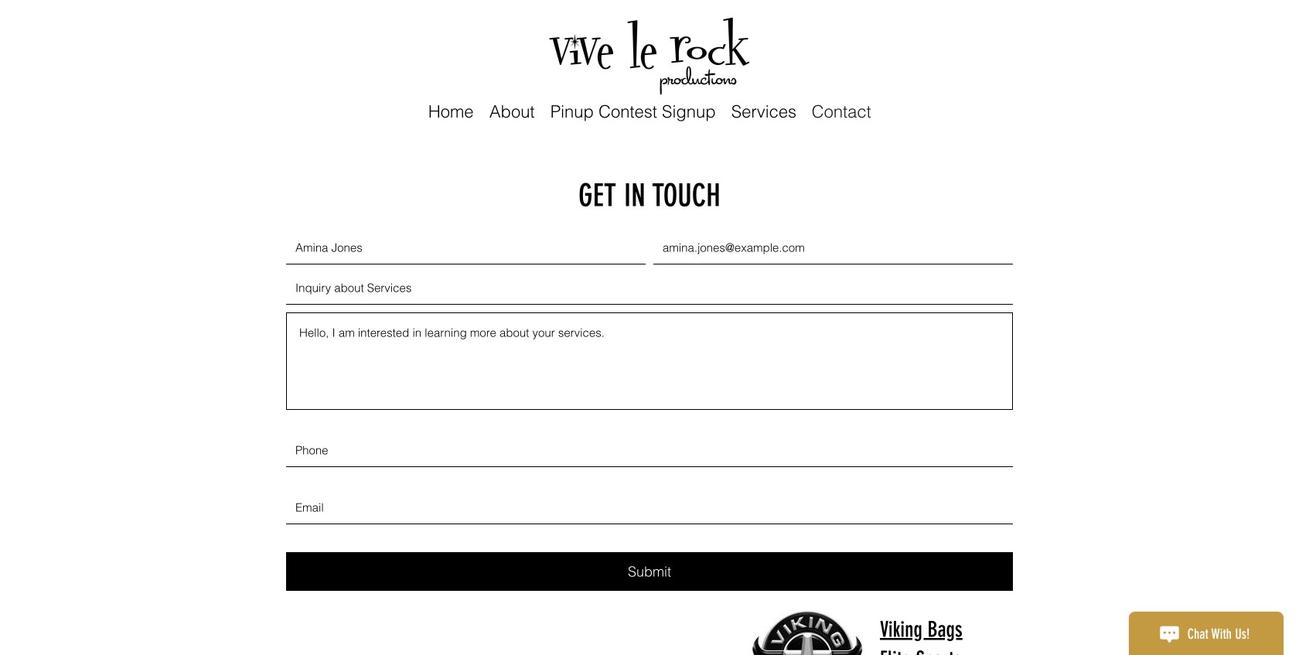 Task type: locate. For each thing, give the bounding box(es) containing it.
Email email field
[[654, 232, 1013, 265], [286, 492, 1013, 524]]

vlr modifiedlogo small.png image
[[545, 15, 752, 95]]

0 vertical spatial email email field
[[654, 232, 1013, 265]]

wix chat element
[[1122, 604, 1300, 655]]



Task type: describe. For each thing, give the bounding box(es) containing it.
1 vertical spatial email email field
[[286, 492, 1013, 524]]

download.jpg image
[[748, 597, 867, 655]]

Type your message here... text field
[[286, 313, 1013, 410]]

Subject text field
[[286, 272, 1013, 305]]

Phone telephone field
[[286, 435, 1013, 467]]

Name text field
[[286, 232, 646, 265]]



